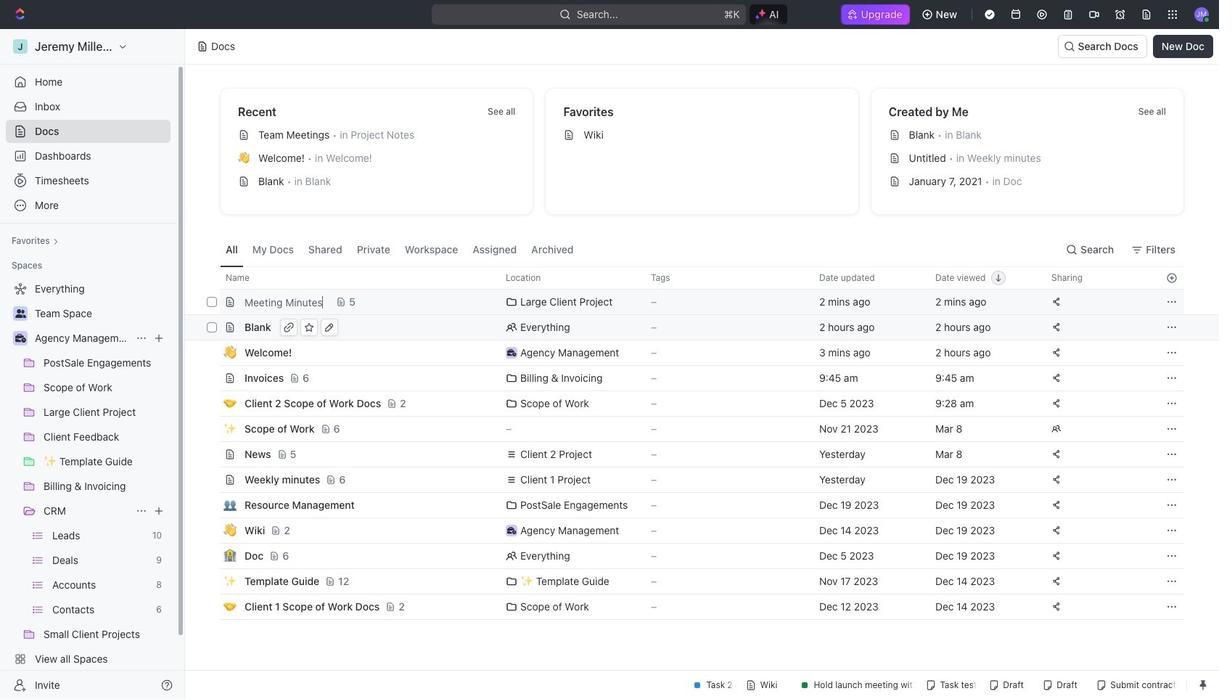 Task type: describe. For each thing, give the bounding box(es) containing it.
jeremy miller's workspace, , element
[[13, 39, 28, 54]]

business time image
[[507, 527, 516, 534]]

1 vertical spatial business time image
[[507, 349, 516, 356]]

business time image inside tree
[[15, 334, 26, 343]]



Task type: locate. For each thing, give the bounding box(es) containing it.
row
[[204, 266, 1185, 290], [204, 289, 1185, 315], [185, 314, 1220, 340], [204, 340, 1185, 366], [204, 365, 1185, 391], [204, 391, 1185, 417], [204, 416, 1185, 442], [204, 441, 1185, 467], [204, 467, 1185, 493], [204, 492, 1185, 518], [204, 518, 1185, 544], [204, 543, 1185, 569], [204, 568, 1185, 595], [204, 594, 1185, 620]]

0 horizontal spatial business time image
[[15, 334, 26, 343]]

tree inside sidebar navigation
[[6, 277, 171, 695]]

sidebar navigation
[[0, 29, 188, 699]]

user group image
[[15, 309, 26, 318]]

tree
[[6, 277, 171, 695]]

tab list
[[220, 232, 580, 266]]

1 horizontal spatial business time image
[[507, 349, 516, 356]]

table
[[185, 266, 1220, 620]]

0 vertical spatial business time image
[[15, 334, 26, 343]]

business time image
[[15, 334, 26, 343], [507, 349, 516, 356]]



Task type: vqa. For each thing, say whether or not it's contained in the screenshot.
DATE
no



